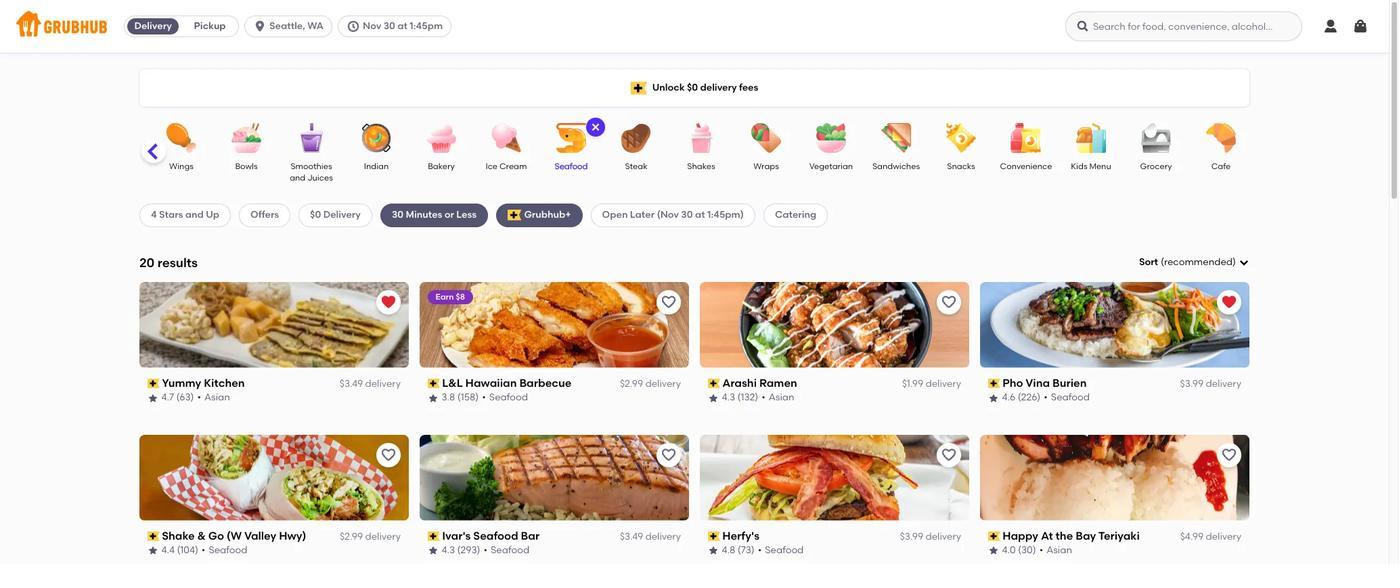 Task type: vqa. For each thing, say whether or not it's contained in the screenshot.
• corresponding to Pho Vina Burien
yes



Task type: locate. For each thing, give the bounding box(es) containing it.
0 vertical spatial $3.99
[[1180, 378, 1204, 390]]

grubhub plus flag logo image left unlock
[[631, 82, 647, 94]]

• for pho vina burien
[[1044, 392, 1048, 404]]

30
[[384, 20, 395, 32], [392, 209, 404, 221], [681, 209, 693, 221]]

subscription pass image for pho vina burien
[[988, 379, 1000, 389]]

$0
[[687, 82, 698, 93], [310, 209, 321, 221]]

seafood up the (293)
[[474, 530, 519, 543]]

2 saved restaurant button from the left
[[1217, 290, 1241, 315]]

1 vertical spatial save this restaurant image
[[1221, 447, 1237, 463]]

seafood right (73)
[[765, 545, 804, 557]]

$4.99
[[1180, 531, 1204, 543]]

grubhub plus flag logo image for unlock $0 delivery fees
[[631, 82, 647, 94]]

• seafood
[[482, 392, 528, 404], [1044, 392, 1090, 404], [202, 545, 248, 557], [484, 545, 530, 557], [758, 545, 804, 557]]

0 vertical spatial save this restaurant image
[[941, 294, 957, 311]]

1 horizontal spatial saved restaurant button
[[1217, 290, 1241, 315]]

$3.99
[[1180, 378, 1204, 390], [900, 531, 923, 543]]

0 vertical spatial grubhub plus flag logo image
[[631, 82, 647, 94]]

• seafood for go
[[202, 545, 248, 557]]

4.3
[[722, 392, 736, 404], [442, 545, 455, 557]]

seafood for ivar's seafood bar
[[491, 545, 530, 557]]

save this restaurant button for herfy's
[[937, 443, 961, 468]]

• right (63)
[[198, 392, 201, 404]]

l&l hawaiian barbecue logo image
[[420, 282, 689, 368]]

$2.99 delivery for shake & go (w valley hwy)
[[340, 531, 401, 543]]

1 vertical spatial and
[[185, 209, 204, 221]]

1 horizontal spatial $3.49
[[620, 531, 643, 543]]

vegetarian
[[809, 162, 853, 171]]

0 vertical spatial $3.49
[[340, 378, 363, 390]]

or
[[445, 209, 454, 221]]

4.3 down ivar's
[[442, 545, 455, 557]]

save this restaurant image for herfy's
[[941, 447, 957, 463]]

herfy's logo image
[[700, 435, 969, 521]]

shakes image
[[678, 123, 725, 153]]

1 horizontal spatial $3.49 delivery
[[620, 531, 681, 543]]

delivery for pho vina burien
[[1206, 378, 1241, 390]]

Search for food, convenience, alcohol... search field
[[1065, 12, 1302, 41]]

star icon image left 3.8
[[428, 393, 439, 404]]

$3.99 delivery
[[1180, 378, 1241, 390], [900, 531, 961, 543]]

•
[[198, 392, 201, 404], [482, 392, 486, 404], [762, 392, 766, 404], [1044, 392, 1048, 404], [202, 545, 206, 557], [484, 545, 488, 557], [758, 545, 762, 557], [1040, 545, 1044, 557]]

star icon image for pho vina burien
[[988, 393, 999, 404]]

save this restaurant button
[[657, 290, 681, 315], [937, 290, 961, 315], [376, 443, 401, 468], [657, 443, 681, 468], [937, 443, 961, 468], [1217, 443, 1241, 468]]

seafood down burien
[[1051, 392, 1090, 404]]

0 vertical spatial $2.99 delivery
[[620, 378, 681, 390]]

$2.99 delivery for l&l hawaiian barbecue
[[620, 378, 681, 390]]

1 vertical spatial $3.49 delivery
[[620, 531, 681, 543]]

1 horizontal spatial grubhub plus flag logo image
[[631, 82, 647, 94]]

4.4
[[162, 545, 175, 557]]

1 vertical spatial $3.49
[[620, 531, 643, 543]]

$2.99
[[620, 378, 643, 390], [340, 531, 363, 543]]

asian
[[205, 392, 230, 404], [769, 392, 795, 404], [1047, 545, 1073, 557]]

and inside smoothies and juices
[[290, 174, 305, 183]]

subscription pass image left happy
[[988, 532, 1000, 542]]

0 horizontal spatial delivery
[[134, 20, 172, 32]]

2 horizontal spatial svg image
[[1352, 18, 1369, 35]]

$3.99 for herfy's
[[900, 531, 923, 543]]

1 saved restaurant button from the left
[[376, 290, 401, 315]]

• down arashi ramen
[[762, 392, 766, 404]]

• seafood for burien
[[1044, 392, 1090, 404]]

0 vertical spatial and
[[290, 174, 305, 183]]

1 horizontal spatial $3.99
[[1180, 378, 1204, 390]]

1 horizontal spatial at
[[695, 209, 705, 221]]

• down &
[[202, 545, 206, 557]]

star icon image left 4.0
[[988, 546, 999, 557]]

saved restaurant button
[[376, 290, 401, 315], [1217, 290, 1241, 315]]

0 horizontal spatial $3.99
[[900, 531, 923, 543]]

snacks
[[947, 162, 975, 171]]

vina
[[1026, 377, 1050, 390]]

0 horizontal spatial asian
[[205, 392, 230, 404]]

delivery down juices
[[323, 209, 361, 221]]

0 vertical spatial at
[[398, 20, 407, 32]]

4.3 down arashi
[[722, 392, 736, 404]]

less
[[456, 209, 477, 221]]

• seafood down go
[[202, 545, 248, 557]]

asian down ramen
[[769, 392, 795, 404]]

• seafood down l&l hawaiian barbecue
[[482, 392, 528, 404]]

30 minutes or less
[[392, 209, 477, 221]]

star icon image left 4.7
[[148, 393, 158, 404]]

• right (30)
[[1040, 545, 1044, 557]]

subscription pass image left pho
[[988, 379, 1000, 389]]

seafood down shake & go (w valley hwy)
[[209, 545, 248, 557]]

0 horizontal spatial grubhub plus flag logo image
[[508, 210, 521, 221]]

1 vertical spatial delivery
[[323, 209, 361, 221]]

svg image
[[1352, 18, 1369, 35], [347, 20, 360, 33], [1239, 257, 1250, 268]]

subscription pass image for shake
[[148, 532, 160, 542]]

seattle, wa button
[[244, 16, 338, 37]]

30 right nov
[[384, 20, 395, 32]]

$2.99 for l&l hawaiian barbecue
[[620, 378, 643, 390]]

4.7 (63)
[[162, 392, 194, 404]]

subscription pass image left "shake" on the bottom left of page
[[148, 532, 160, 542]]

ivar's
[[442, 530, 471, 543]]

1 subscription pass image from the top
[[988, 379, 1000, 389]]

subscription pass image for ivar's
[[428, 532, 440, 542]]

0 vertical spatial $3.99 delivery
[[1180, 378, 1241, 390]]

3.8
[[442, 392, 455, 404]]

stars
[[159, 209, 183, 221]]

(63)
[[177, 392, 194, 404]]

sort
[[1139, 257, 1158, 268]]

$3.49
[[340, 378, 363, 390], [620, 531, 643, 543]]

0 vertical spatial delivery
[[134, 20, 172, 32]]

seafood
[[555, 162, 588, 171], [490, 392, 528, 404], [1051, 392, 1090, 404], [474, 530, 519, 543], [209, 545, 248, 557], [491, 545, 530, 557], [765, 545, 804, 557]]

and down 'smoothies'
[[290, 174, 305, 183]]

• down ivar's seafood bar
[[484, 545, 488, 557]]

(226)
[[1018, 392, 1041, 404]]

star icon image left the '4.3 (132)'
[[708, 393, 719, 404]]

$3.49 delivery
[[340, 378, 401, 390], [620, 531, 681, 543]]

$3.49 delivery for ivar's seafood bar
[[620, 531, 681, 543]]

20
[[139, 255, 155, 270]]

1 horizontal spatial $2.99 delivery
[[620, 378, 681, 390]]

yummy
[[162, 377, 202, 390]]

ice
[[486, 162, 498, 171]]

0 horizontal spatial $3.49 delivery
[[340, 378, 401, 390]]

grocery
[[1140, 162, 1172, 171]]

asian for at
[[1047, 545, 1073, 557]]

4.4 (104)
[[162, 545, 199, 557]]

20 results
[[139, 255, 198, 270]]

star icon image left the 4.3 (293)
[[428, 546, 439, 557]]

seafood down ivar's seafood bar
[[491, 545, 530, 557]]

subscription pass image left ivar's
[[428, 532, 440, 542]]

0 vertical spatial subscription pass image
[[988, 379, 1000, 389]]

earn
[[436, 292, 454, 302]]

and left up
[[185, 209, 204, 221]]

30 inside button
[[384, 20, 395, 32]]

results
[[158, 255, 198, 270]]

seattle,
[[269, 20, 305, 32]]

yummy kitchen
[[162, 377, 245, 390]]

steak
[[625, 162, 648, 171]]

• asian
[[198, 392, 230, 404], [762, 392, 795, 404], [1040, 545, 1073, 557]]

0 vertical spatial $0
[[687, 82, 698, 93]]

$0 down juices
[[310, 209, 321, 221]]

1 vertical spatial $2.99
[[340, 531, 363, 543]]

• asian down the yummy kitchen
[[198, 392, 230, 404]]

0 horizontal spatial and
[[185, 209, 204, 221]]

4.3 for arashi ramen
[[722, 392, 736, 404]]

2 horizontal spatial • asian
[[1040, 545, 1073, 557]]

• seafood down ivar's seafood bar
[[484, 545, 530, 557]]

1 horizontal spatial 4.3
[[722, 392, 736, 404]]

1 vertical spatial 4.3
[[442, 545, 455, 557]]

• right (73)
[[758, 545, 762, 557]]

1 horizontal spatial $3.99 delivery
[[1180, 378, 1241, 390]]

$8
[[456, 292, 465, 302]]

• for l&l hawaiian barbecue
[[482, 392, 486, 404]]

subscription pass image left yummy at the left of the page
[[148, 379, 160, 389]]

save this restaurant image
[[661, 294, 677, 311], [380, 447, 397, 463], [661, 447, 677, 463], [941, 447, 957, 463]]

saved restaurant button left the earn
[[376, 290, 401, 315]]

$3.99 delivery for herfy's
[[900, 531, 961, 543]]

catering
[[775, 209, 817, 221]]

subscription pass image
[[988, 379, 1000, 389], [988, 532, 1000, 542]]

save this restaurant button for happy at the bay teriyaki
[[1217, 443, 1241, 468]]

delivery for shake & go (w valley hwy)
[[365, 531, 401, 543]]

kids
[[1071, 162, 1088, 171]]

at left 1:45pm
[[398, 20, 407, 32]]

0 vertical spatial $2.99
[[620, 378, 643, 390]]

svg image
[[1323, 18, 1339, 35], [253, 20, 267, 33], [1076, 20, 1090, 33], [590, 122, 601, 133]]

bakery image
[[418, 123, 465, 153]]

0 horizontal spatial $2.99
[[340, 531, 363, 543]]

None field
[[1139, 256, 1250, 270]]

$1.99
[[902, 378, 923, 390]]

star icon image left "4.4"
[[148, 546, 158, 557]]

star icon image
[[148, 393, 158, 404], [428, 393, 439, 404], [708, 393, 719, 404], [988, 393, 999, 404], [148, 546, 158, 557], [428, 546, 439, 557], [708, 546, 719, 557], [988, 546, 999, 557]]

1 horizontal spatial and
[[290, 174, 305, 183]]

0 horizontal spatial saved restaurant button
[[376, 290, 401, 315]]

1 horizontal spatial save this restaurant image
[[1221, 447, 1237, 463]]

save this restaurant image for ivar's seafood bar
[[661, 447, 677, 463]]

subscription pass image
[[148, 379, 160, 389], [428, 379, 440, 389], [708, 379, 720, 389], [148, 532, 160, 542], [428, 532, 440, 542], [708, 532, 720, 542]]

unlock $0 delivery fees
[[652, 82, 758, 93]]

delivery for arashi ramen
[[926, 378, 961, 390]]

seafood down seafood image
[[555, 162, 588, 171]]

saved restaurant image
[[380, 294, 397, 311]]

and
[[290, 174, 305, 183], [185, 209, 204, 221]]

0 horizontal spatial $3.49
[[340, 378, 363, 390]]

0 horizontal spatial save this restaurant image
[[941, 294, 957, 311]]

0 vertical spatial $3.49 delivery
[[340, 378, 401, 390]]

(158)
[[458, 392, 479, 404]]

1 vertical spatial grubhub plus flag logo image
[[508, 210, 521, 221]]

delivery for happy at the bay teriyaki
[[1206, 531, 1241, 543]]

0 horizontal spatial • asian
[[198, 392, 230, 404]]

save this restaurant image
[[941, 294, 957, 311], [1221, 447, 1237, 463]]

fees
[[739, 82, 758, 93]]

subscription pass image for happy at the bay teriyaki
[[988, 532, 1000, 542]]

open later (nov 30 at 1:45pm)
[[602, 209, 744, 221]]

delivery button
[[125, 16, 181, 37]]

1 vertical spatial $0
[[310, 209, 321, 221]]

star icon image left 4.6
[[988, 393, 999, 404]]

star icon image for ivar's seafood bar
[[428, 546, 439, 557]]

$0 right unlock
[[687, 82, 698, 93]]

(132)
[[738, 392, 759, 404]]

cafe image
[[1197, 123, 1245, 153]]

1 vertical spatial $2.99 delivery
[[340, 531, 401, 543]]

asian for ramen
[[769, 392, 795, 404]]

• seafood for bar
[[484, 545, 530, 557]]

0 horizontal spatial svg image
[[347, 20, 360, 33]]

• asian down the
[[1040, 545, 1073, 557]]

star icon image for happy at the bay teriyaki
[[988, 546, 999, 557]]

2 subscription pass image from the top
[[988, 532, 1000, 542]]

delivery for yummy kitchen
[[365, 378, 401, 390]]

0 vertical spatial 4.3
[[722, 392, 736, 404]]

1 horizontal spatial delivery
[[323, 209, 361, 221]]

4.8
[[722, 545, 736, 557]]

seafood down l&l hawaiian barbecue
[[490, 392, 528, 404]]

1 vertical spatial $3.99
[[900, 531, 923, 543]]

1 vertical spatial $3.99 delivery
[[900, 531, 961, 543]]

0 horizontal spatial $0
[[310, 209, 321, 221]]

• asian down ramen
[[762, 392, 795, 404]]

delivery left pickup
[[134, 20, 172, 32]]

kids menu image
[[1068, 123, 1115, 153]]

1 horizontal spatial $2.99
[[620, 378, 643, 390]]

kitchen
[[204, 377, 245, 390]]

star icon image left 4.8
[[708, 546, 719, 557]]

delivery
[[134, 20, 172, 32], [323, 209, 361, 221]]

save this restaurant button for arashi ramen
[[937, 290, 961, 315]]

1 horizontal spatial $0
[[687, 82, 698, 93]]

1 horizontal spatial asian
[[769, 392, 795, 404]]

grubhub plus flag logo image
[[631, 82, 647, 94], [508, 210, 521, 221]]

grubhub plus flag logo image left grubhub+
[[508, 210, 521, 221]]

saved restaurant button for pho vina burien
[[1217, 290, 1241, 315]]

0 horizontal spatial $3.99 delivery
[[900, 531, 961, 543]]

asian down 'kitchen'
[[205, 392, 230, 404]]

saved restaurant button for yummy kitchen
[[376, 290, 401, 315]]

nov 30 at 1:45pm button
[[338, 16, 457, 37]]

saved restaurant button down the )
[[1217, 290, 1241, 315]]

subscription pass image left arashi
[[708, 379, 720, 389]]

wa
[[307, 20, 324, 32]]

asian down the
[[1047, 545, 1073, 557]]

2 horizontal spatial asian
[[1047, 545, 1073, 557]]

0 horizontal spatial 4.3
[[442, 545, 455, 557]]

4
[[151, 209, 157, 221]]

subscription pass image left l&l
[[428, 379, 440, 389]]

shake
[[162, 530, 195, 543]]

1 vertical spatial subscription pass image
[[988, 532, 1000, 542]]

0 horizontal spatial at
[[398, 20, 407, 32]]

• right (158)
[[482, 392, 486, 404]]

$2.99 delivery
[[620, 378, 681, 390], [340, 531, 401, 543]]

at left 1:45pm) on the right top
[[695, 209, 705, 221]]

• seafood down burien
[[1044, 392, 1090, 404]]

1 horizontal spatial • asian
[[762, 392, 795, 404]]

0 horizontal spatial $2.99 delivery
[[340, 531, 401, 543]]

delivery
[[700, 82, 737, 93], [365, 378, 401, 390], [645, 378, 681, 390], [926, 378, 961, 390], [1206, 378, 1241, 390], [365, 531, 401, 543], [645, 531, 681, 543], [926, 531, 961, 543], [1206, 531, 1241, 543]]

subscription pass image left herfy's
[[708, 532, 720, 542]]

$3.99 delivery for pho vina burien
[[1180, 378, 1241, 390]]

(
[[1161, 257, 1164, 268]]

• down "pho vina burien"
[[1044, 392, 1048, 404]]

vegetarian image
[[808, 123, 855, 153]]



Task type: describe. For each thing, give the bounding box(es) containing it.
grocery image
[[1132, 123, 1180, 153]]

nov 30 at 1:45pm
[[363, 20, 443, 32]]

hwy)
[[279, 530, 307, 543]]

$0 delivery
[[310, 209, 361, 221]]

1 horizontal spatial svg image
[[1239, 257, 1250, 268]]

sandwiches
[[873, 162, 920, 171]]

subscription pass image for arashi
[[708, 379, 720, 389]]

shakes
[[687, 162, 715, 171]]

happy at the bay teriyaki
[[1003, 530, 1140, 543]]

star icon image for l&l hawaiian barbecue
[[428, 393, 439, 404]]

happy
[[1003, 530, 1039, 543]]

hawaiian
[[466, 377, 517, 390]]

arashi ramen
[[723, 377, 798, 390]]

smoothies and juices image
[[288, 123, 335, 153]]

4.0
[[1003, 545, 1016, 557]]

ramen
[[760, 377, 798, 390]]

1:45pm)
[[707, 209, 744, 221]]

minutes
[[406, 209, 442, 221]]

$3.49 for ivar's seafood bar
[[620, 531, 643, 543]]

• asian for ramen
[[762, 392, 795, 404]]

4.0 (30)
[[1003, 545, 1036, 557]]

shake & go (w valley hwy) logo image
[[139, 435, 409, 521]]

4 stars and up
[[151, 209, 219, 221]]

at
[[1041, 530, 1053, 543]]

seattle, wa
[[269, 20, 324, 32]]

svg image inside nov 30 at 1:45pm button
[[347, 20, 360, 33]]

1:45pm
[[410, 20, 443, 32]]

• for arashi ramen
[[762, 392, 766, 404]]

subscription pass image for l&l
[[428, 379, 440, 389]]

4.3 for ivar's seafood bar
[[442, 545, 455, 557]]

(73)
[[738, 545, 755, 557]]

4.3 (293)
[[442, 545, 481, 557]]

• for happy at the bay teriyaki
[[1040, 545, 1044, 557]]

subscription pass image for yummy
[[148, 379, 160, 389]]

snacks image
[[938, 123, 985, 153]]

3.8 (158)
[[442, 392, 479, 404]]

seafood for shake & go (w valley hwy)
[[209, 545, 248, 557]]

30 right (nov on the left
[[681, 209, 693, 221]]

pho vina burien
[[1003, 377, 1087, 390]]

1 vertical spatial at
[[695, 209, 705, 221]]

sort ( recommended )
[[1139, 257, 1236, 268]]

ice cream
[[486, 162, 527, 171]]

indian
[[364, 162, 389, 171]]

$2.99 for shake & go (w valley hwy)
[[340, 531, 363, 543]]

asian for kitchen
[[205, 392, 230, 404]]

4.3 (132)
[[722, 392, 759, 404]]

bowls
[[235, 162, 258, 171]]

)
[[1233, 257, 1236, 268]]

• for yummy kitchen
[[198, 392, 201, 404]]

bay
[[1076, 530, 1096, 543]]

star icon image for shake & go (w valley hwy)
[[148, 546, 158, 557]]

grubhub plus flag logo image for grubhub+
[[508, 210, 521, 221]]

save this restaurant button for ivar's seafood bar
[[657, 443, 681, 468]]

shake & go (w valley hwy)
[[162, 530, 307, 543]]

ivar's seafood bar
[[442, 530, 540, 543]]

indian image
[[353, 123, 400, 153]]

herfy's
[[723, 530, 760, 543]]

save this restaurant image for happy at the bay teriyaki
[[1221, 447, 1237, 463]]

soup image
[[93, 123, 140, 153]]

recommended
[[1164, 257, 1233, 268]]

l&l hawaiian barbecue
[[442, 377, 572, 390]]

$3.99 for pho vina burien
[[1180, 378, 1204, 390]]

delivery for herfy's
[[926, 531, 961, 543]]

bar
[[521, 530, 540, 543]]

&
[[198, 530, 206, 543]]

ice cream image
[[483, 123, 530, 153]]

star icon image for herfy's
[[708, 546, 719, 557]]

• for shake & go (w valley hwy)
[[202, 545, 206, 557]]

offers
[[251, 209, 279, 221]]

open
[[602, 209, 628, 221]]

$4.99 delivery
[[1180, 531, 1241, 543]]

pho
[[1003, 377, 1024, 390]]

valley
[[245, 530, 277, 543]]

yummy kitchen logo image
[[139, 282, 409, 368]]

kids menu
[[1071, 162, 1111, 171]]

seafood for herfy's
[[765, 545, 804, 557]]

sandwiches image
[[873, 123, 920, 153]]

$3.49 for yummy kitchen
[[340, 378, 363, 390]]

at inside button
[[398, 20, 407, 32]]

earn $8
[[436, 292, 465, 302]]

• for ivar's seafood bar
[[484, 545, 488, 557]]

bowls image
[[223, 123, 270, 153]]

barbecue
[[520, 377, 572, 390]]

cafe
[[1211, 162, 1231, 171]]

• asian for kitchen
[[198, 392, 230, 404]]

arashi ramen logo image
[[700, 282, 969, 368]]

bakery
[[428, 162, 455, 171]]

the
[[1056, 530, 1073, 543]]

none field containing sort
[[1139, 256, 1250, 270]]

convenience image
[[1003, 123, 1050, 153]]

seafood image
[[548, 123, 595, 153]]

smoothies
[[291, 162, 332, 171]]

• asian for at
[[1040, 545, 1073, 557]]

unlock
[[652, 82, 685, 93]]

star icon image for yummy kitchen
[[148, 393, 158, 404]]

wings
[[169, 162, 194, 171]]

ivar's seafood bar logo image
[[420, 435, 689, 521]]

star icon image for arashi ramen
[[708, 393, 719, 404]]

happy at the bay teriyaki logo image
[[980, 435, 1250, 521]]

• seafood for barbecue
[[482, 392, 528, 404]]

• for herfy's
[[758, 545, 762, 557]]

• seafood right (73)
[[758, 545, 804, 557]]

pickup button
[[181, 16, 238, 37]]

arashi
[[723, 377, 757, 390]]

pho vina burien logo image
[[980, 282, 1250, 368]]

delivery for l&l hawaiian barbecue
[[645, 378, 681, 390]]

save this restaurant button for shake & go (w valley hwy)
[[376, 443, 401, 468]]

grubhub+
[[524, 209, 571, 221]]

30 left 'minutes'
[[392, 209, 404, 221]]

wraps image
[[743, 123, 790, 153]]

saved restaurant image
[[1221, 294, 1237, 311]]

go
[[209, 530, 224, 543]]

pickup
[[194, 20, 226, 32]]

delivery inside button
[[134, 20, 172, 32]]

$3.49 delivery for yummy kitchen
[[340, 378, 401, 390]]

up
[[206, 209, 219, 221]]

smoothies and juices
[[290, 162, 333, 183]]

seafood for l&l hawaiian barbecue
[[490, 392, 528, 404]]

save this restaurant image for shake & go (w valley hwy)
[[380, 447, 397, 463]]

delivery for ivar's seafood bar
[[645, 531, 681, 543]]

4.8 (73)
[[722, 545, 755, 557]]

seafood for pho vina burien
[[1051, 392, 1090, 404]]

(293)
[[458, 545, 481, 557]]

svg image inside seattle, wa button
[[253, 20, 267, 33]]

(104)
[[177, 545, 199, 557]]

nov
[[363, 20, 381, 32]]

save this restaurant image for arashi ramen
[[941, 294, 957, 311]]

steak image
[[613, 123, 660, 153]]

main navigation navigation
[[0, 0, 1389, 53]]

4.6
[[1003, 392, 1016, 404]]

teriyaki
[[1099, 530, 1140, 543]]

(w
[[227, 530, 242, 543]]

wraps
[[754, 162, 779, 171]]

l&l
[[442, 377, 463, 390]]

4.7
[[162, 392, 174, 404]]

wings image
[[158, 123, 205, 153]]

4.6 (226)
[[1003, 392, 1041, 404]]

burien
[[1053, 377, 1087, 390]]



